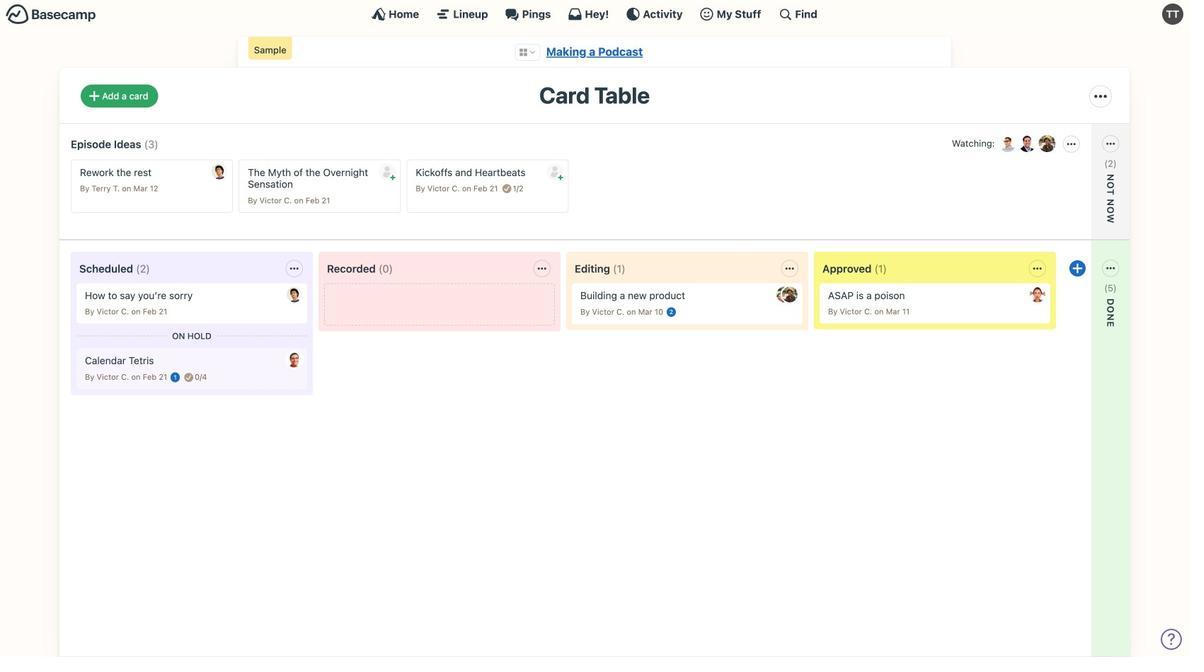 Task type: describe. For each thing, give the bounding box(es) containing it.
switch accounts image
[[6, 4, 96, 25]]

victor cooper image
[[998, 134, 1018, 154]]

on mar 11 element
[[875, 307, 910, 317]]

on mar 10 element
[[627, 308, 664, 317]]

steve marsh image
[[287, 352, 302, 368]]

on mar 12 element
[[122, 184, 158, 193]]

main element
[[0, 0, 1190, 28]]

josh fiske image
[[1018, 134, 1038, 154]]

0 horizontal spatial jared davis image
[[212, 164, 227, 179]]



Task type: vqa. For each thing, say whether or not it's contained in the screenshot.
Terry Turtle icon
yes



Task type: locate. For each thing, give the bounding box(es) containing it.
1 horizontal spatial nicole katz image
[[1038, 134, 1058, 154]]

None submit
[[379, 164, 396, 180], [547, 164, 564, 180], [1017, 181, 1116, 199], [1017, 305, 1116, 323], [379, 164, 396, 180], [547, 164, 564, 180], [1017, 181, 1116, 199], [1017, 305, 1116, 323]]

keyboard shortcut: ⌘ + / image
[[779, 7, 793, 21]]

0 horizontal spatial nicole katz image
[[783, 287, 798, 303]]

0 vertical spatial nicole katz image
[[1038, 134, 1058, 154]]

0 vertical spatial jared davis image
[[212, 164, 227, 179]]

jared davis image
[[212, 164, 227, 179], [287, 287, 302, 303]]

breadcrumb element
[[238, 37, 952, 68]]

annie bryan image
[[1030, 287, 1046, 303]]

1 vertical spatial jared davis image
[[287, 287, 302, 303]]

1 vertical spatial nicole katz image
[[783, 287, 798, 303]]

nicole katz image
[[1038, 134, 1058, 154], [783, 287, 798, 303]]

1 horizontal spatial jared davis image
[[287, 287, 302, 303]]

jennifer young image
[[777, 287, 792, 303]]

on feb 21 element
[[462, 184, 498, 193], [294, 196, 330, 205], [131, 307, 167, 317], [131, 373, 167, 382]]

terry turtle image
[[1163, 4, 1184, 25]]



